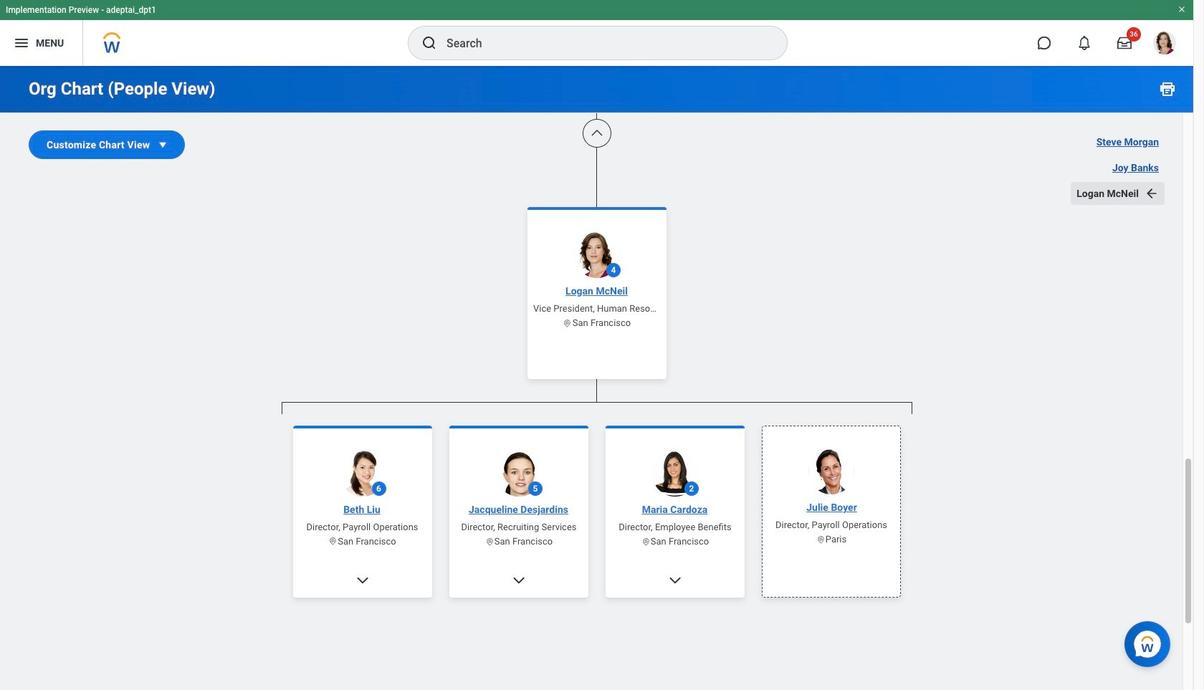 Task type: describe. For each thing, give the bounding box(es) containing it.
search image
[[421, 34, 438, 52]]

notifications large image
[[1078, 36, 1092, 50]]

chevron up image
[[590, 126, 604, 141]]

print org chart image
[[1159, 80, 1177, 98]]

caret down image
[[156, 138, 170, 152]]

2 horizontal spatial location image
[[816, 535, 825, 544]]

Search Workday  search field
[[447, 27, 758, 59]]

justify image
[[13, 34, 30, 52]]



Task type: locate. For each thing, give the bounding box(es) containing it.
0 horizontal spatial location image
[[485, 537, 494, 546]]

chevron down image
[[355, 573, 370, 588], [512, 573, 526, 588], [668, 573, 682, 588]]

3 chevron down image from the left
[[668, 573, 682, 588]]

profile logan mcneil image
[[1154, 32, 1177, 57]]

location image for third chevron down icon from the left
[[641, 537, 651, 546]]

arrow left image
[[1145, 186, 1159, 201]]

location image
[[329, 537, 338, 546], [641, 537, 651, 546]]

location image
[[563, 318, 572, 328], [816, 535, 825, 544], [485, 537, 494, 546]]

0 horizontal spatial chevron down image
[[355, 573, 370, 588]]

1 location image from the left
[[329, 537, 338, 546]]

main content
[[0, 0, 1194, 691]]

banner
[[0, 0, 1194, 66]]

0 horizontal spatial location image
[[329, 537, 338, 546]]

1 horizontal spatial location image
[[641, 537, 651, 546]]

logan mcneil, logan mcneil, 4 direct reports element
[[281, 414, 912, 691]]

2 chevron down image from the left
[[512, 573, 526, 588]]

1 horizontal spatial chevron down image
[[512, 573, 526, 588]]

1 chevron down image from the left
[[355, 573, 370, 588]]

2 horizontal spatial chevron down image
[[668, 573, 682, 588]]

2 location image from the left
[[641, 537, 651, 546]]

close environment banner image
[[1178, 5, 1187, 14]]

inbox large image
[[1118, 36, 1132, 50]]

1 horizontal spatial location image
[[563, 318, 572, 328]]

location image for 1st chevron down icon from left
[[329, 537, 338, 546]]



Task type: vqa. For each thing, say whether or not it's contained in the screenshot.
main content
yes



